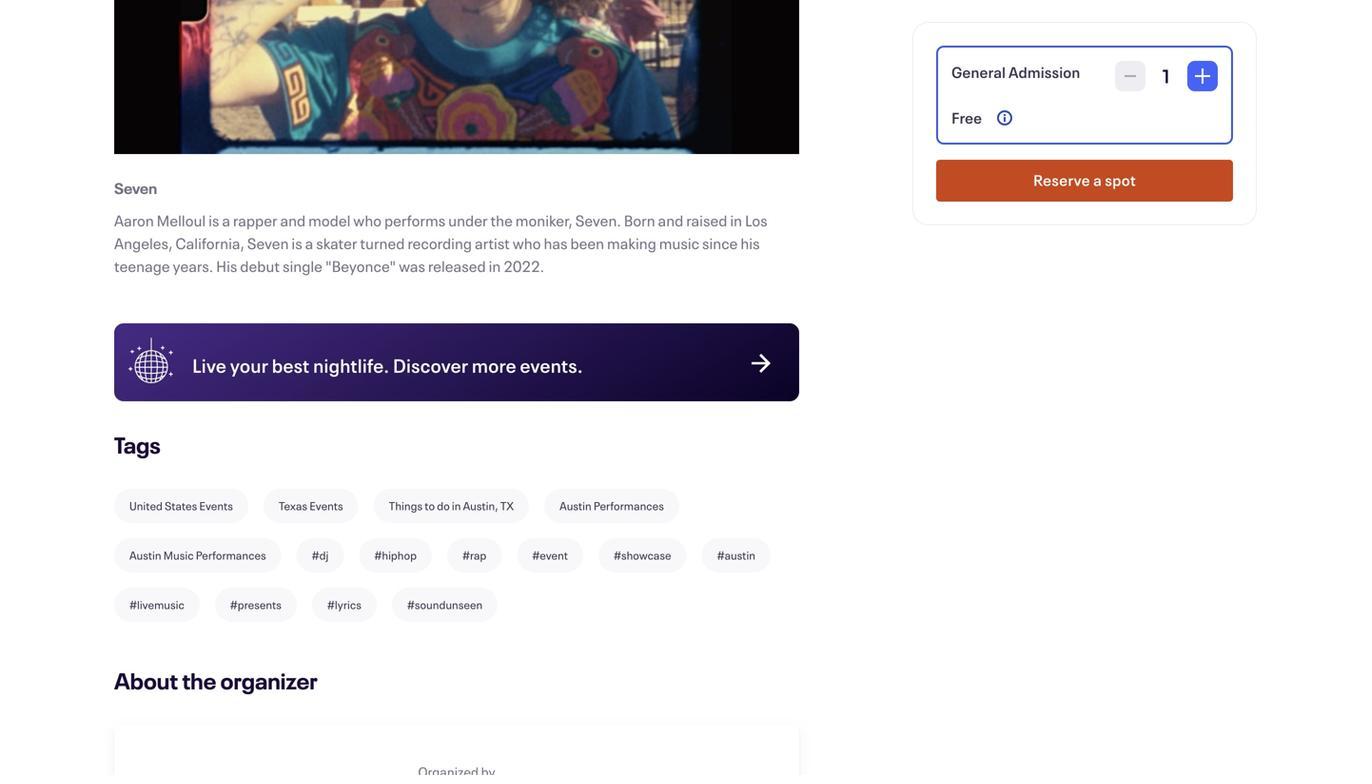 Task type: describe. For each thing, give the bounding box(es) containing it.
austin for austin performances
[[560, 499, 592, 514]]

0 vertical spatial is
[[209, 210, 219, 231]]

texas events
[[279, 499, 343, 514]]

making
[[607, 233, 657, 254]]

austin performances
[[560, 499, 664, 514]]

teenage
[[114, 256, 170, 277]]

organizer
[[220, 666, 318, 696]]

#rap link
[[447, 539, 502, 573]]

years.
[[173, 256, 213, 277]]

0 horizontal spatial a
[[222, 210, 230, 231]]

turned
[[360, 233, 405, 254]]

things to do in austin, tx
[[389, 499, 514, 514]]

artist
[[475, 233, 510, 254]]

seven inside aaron melloul is a rapper and model who performs under the moniker, seven. born and raised in los angeles, california, seven is a skater turned recording artist who has been making music since his teenage years. his debut single "beyonce" was released in 2022.
[[247, 233, 289, 254]]

his
[[216, 256, 237, 277]]

0 horizontal spatial who
[[353, 210, 382, 231]]

was
[[399, 256, 425, 277]]

has
[[544, 233, 568, 254]]

more
[[472, 353, 517, 378]]

best
[[272, 353, 310, 378]]

#showcase link
[[599, 539, 687, 573]]

#rap
[[463, 548, 487, 563]]

debut
[[240, 256, 280, 277]]

events inside texas events link
[[310, 499, 343, 514]]

discover
[[393, 353, 468, 378]]

austin music performances link
[[114, 539, 281, 573]]

1 and from the left
[[280, 210, 306, 231]]

1 horizontal spatial is
[[292, 233, 302, 254]]

austin performances link
[[545, 489, 679, 523]]

music
[[163, 548, 194, 563]]

texas events link
[[264, 489, 359, 523]]

#livemusic
[[129, 598, 184, 613]]

#showcase
[[614, 548, 672, 563]]

2 horizontal spatial in
[[730, 210, 742, 231]]

#livemusic link
[[114, 588, 200, 622]]

arrow right chunky_svg image
[[747, 349, 776, 378]]

1 vertical spatial who
[[513, 233, 541, 254]]

#lyrics
[[327, 598, 362, 613]]

born
[[624, 210, 655, 231]]

united states events link
[[114, 489, 248, 523]]

events.
[[520, 353, 583, 378]]

#event
[[532, 548, 568, 563]]

things
[[389, 499, 423, 514]]

#austin link
[[702, 539, 771, 573]]

los
[[745, 210, 768, 231]]

rapper
[[233, 210, 277, 231]]

0 horizontal spatial seven
[[114, 178, 157, 198]]

#hiphop link
[[359, 539, 432, 573]]

about the organizer
[[114, 666, 318, 696]]

#presents link
[[215, 588, 297, 622]]

tags
[[114, 430, 161, 460]]

nightlife.
[[313, 353, 389, 378]]

aaron melloul is a rapper and model who performs under the moniker, seven. born and raised in los angeles, california, seven is a skater turned recording artist who has been making music since his teenage years. his debut single "beyonce" was released in 2022.
[[114, 210, 768, 277]]



Task type: locate. For each thing, give the bounding box(es) containing it.
#austin
[[717, 548, 756, 563]]

#event link
[[517, 539, 583, 573]]

states
[[165, 499, 197, 514]]

the
[[491, 210, 513, 231], [182, 666, 216, 696]]

#dj link
[[297, 539, 344, 573]]

performances
[[594, 499, 664, 514], [196, 548, 266, 563]]

1 horizontal spatial who
[[513, 233, 541, 254]]

1 horizontal spatial a
[[305, 233, 313, 254]]

aaron
[[114, 210, 154, 231]]

is
[[209, 210, 219, 231], [292, 233, 302, 254]]

1 vertical spatial austin
[[129, 548, 161, 563]]

#lyrics link
[[312, 588, 377, 622]]

and up music
[[658, 210, 684, 231]]

and
[[280, 210, 306, 231], [658, 210, 684, 231]]

1 vertical spatial seven
[[247, 233, 289, 254]]

#dj
[[312, 548, 329, 563]]

texas
[[279, 499, 307, 514]]

moniker,
[[516, 210, 573, 231]]

is up california,
[[209, 210, 219, 231]]

"beyonce"
[[325, 256, 396, 277]]

united
[[129, 499, 163, 514]]

1 vertical spatial is
[[292, 233, 302, 254]]

seven up aaron
[[114, 178, 157, 198]]

2 and from the left
[[658, 210, 684, 231]]

austin
[[560, 499, 592, 514], [129, 548, 161, 563]]

#soundunseen link
[[392, 588, 498, 622]]

single
[[283, 256, 323, 277]]

0 vertical spatial performances
[[594, 499, 664, 514]]

2022.
[[504, 256, 545, 277]]

1 horizontal spatial events
[[310, 499, 343, 514]]

melloul
[[157, 210, 206, 231]]

in right do at the left bottom of page
[[452, 499, 461, 514]]

0 horizontal spatial and
[[280, 210, 306, 231]]

a up california,
[[222, 210, 230, 231]]

model
[[309, 210, 351, 231]]

performances up the #showcase
[[594, 499, 664, 514]]

music
[[659, 233, 700, 254]]

who up turned
[[353, 210, 382, 231]]

1 horizontal spatial in
[[489, 256, 501, 277]]

under
[[448, 210, 488, 231]]

austin up #event link
[[560, 499, 592, 514]]

who
[[353, 210, 382, 231], [513, 233, 541, 254]]

1 horizontal spatial seven
[[247, 233, 289, 254]]

performances right music
[[196, 548, 266, 563]]

0 vertical spatial who
[[353, 210, 382, 231]]

1 events from the left
[[199, 499, 233, 514]]

things to do in austin, tx link
[[374, 489, 529, 523]]

0 horizontal spatial events
[[199, 499, 233, 514]]

united states events
[[129, 499, 233, 514]]

a
[[222, 210, 230, 231], [305, 233, 313, 254]]

released
[[428, 256, 486, 277]]

your
[[230, 353, 268, 378]]

austin left music
[[129, 548, 161, 563]]

live
[[192, 353, 227, 378]]

events
[[199, 499, 233, 514], [310, 499, 343, 514]]

the right about
[[182, 666, 216, 696]]

seven up debut
[[247, 233, 289, 254]]

2 events from the left
[[310, 499, 343, 514]]

0 vertical spatial seven
[[114, 178, 157, 198]]

and left the model
[[280, 210, 306, 231]]

0 horizontal spatial is
[[209, 210, 219, 231]]

organizer profile element
[[114, 666, 800, 776]]

raised
[[686, 210, 728, 231]]

recording
[[408, 233, 472, 254]]

since
[[702, 233, 738, 254]]

california,
[[176, 233, 245, 254]]

is up single
[[292, 233, 302, 254]]

the inside organizer profile element
[[182, 666, 216, 696]]

angeles,
[[114, 233, 173, 254]]

0 vertical spatial in
[[730, 210, 742, 231]]

live your best nightlife. discover more events.
[[192, 353, 583, 378]]

1 horizontal spatial and
[[658, 210, 684, 231]]

2 vertical spatial in
[[452, 499, 461, 514]]

skater
[[316, 233, 357, 254]]

1 horizontal spatial performances
[[594, 499, 664, 514]]

0 vertical spatial the
[[491, 210, 513, 231]]

events inside united states events link
[[199, 499, 233, 514]]

0 vertical spatial austin
[[560, 499, 592, 514]]

in left the los
[[730, 210, 742, 231]]

been
[[571, 233, 605, 254]]

#presents
[[230, 598, 282, 613]]

performs
[[385, 210, 446, 231]]

do
[[437, 499, 450, 514]]

events right the states
[[199, 499, 233, 514]]

events right texas
[[310, 499, 343, 514]]

to
[[425, 499, 435, 514]]

in
[[730, 210, 742, 231], [489, 256, 501, 277], [452, 499, 461, 514]]

the up the artist on the top left of page
[[491, 210, 513, 231]]

0 horizontal spatial in
[[452, 499, 461, 514]]

1 horizontal spatial austin
[[560, 499, 592, 514]]

1 vertical spatial the
[[182, 666, 216, 696]]

1 vertical spatial in
[[489, 256, 501, 277]]

about
[[114, 666, 178, 696]]

his
[[741, 233, 760, 254]]

austin for austin music performances
[[129, 548, 161, 563]]

1 horizontal spatial the
[[491, 210, 513, 231]]

0 horizontal spatial performances
[[196, 548, 266, 563]]

seven.
[[576, 210, 621, 231]]

0 horizontal spatial the
[[182, 666, 216, 696]]

#soundunseen
[[407, 598, 483, 613]]

austin music performances
[[129, 548, 266, 563]]

tx
[[500, 499, 514, 514]]

0 horizontal spatial austin
[[129, 548, 161, 563]]

in down the artist on the top left of page
[[489, 256, 501, 277]]

seven
[[114, 178, 157, 198], [247, 233, 289, 254]]

a up single
[[305, 233, 313, 254]]

0 vertical spatial a
[[222, 210, 230, 231]]

austin,
[[463, 499, 498, 514]]

#hiphop
[[374, 548, 417, 563]]

1 vertical spatial a
[[305, 233, 313, 254]]

who up 2022.
[[513, 233, 541, 254]]

1 vertical spatial performances
[[196, 548, 266, 563]]

the inside aaron melloul is a rapper and model who performs under the moniker, seven. born and raised in los angeles, california, seven is a skater turned recording artist who has been making music since his teenage years. his debut single "beyonce" was released in 2022.
[[491, 210, 513, 231]]



Task type: vqa. For each thing, say whether or not it's contained in the screenshot.
the top Seven
yes



